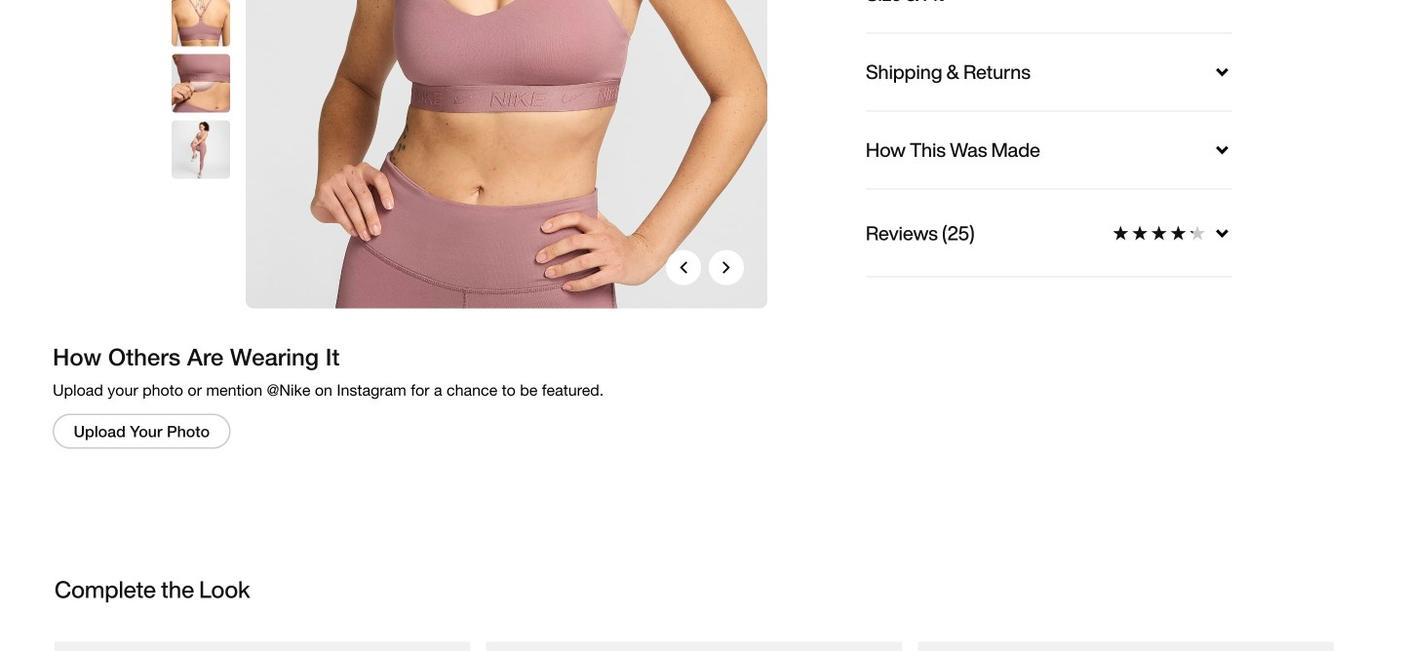 Task type: vqa. For each thing, say whether or not it's contained in the screenshot.
NEXT CAROUSEL BUTTON icon
yes



Task type: describe. For each thing, give the bounding box(es) containing it.
next carousel button image
[[721, 262, 733, 274]]



Task type: locate. For each thing, give the bounding box(es) containing it.
nike indy light support women's padded adjustable sports bra image
[[172, 0, 230, 46], [246, 0, 768, 309], [172, 54, 230, 113], [172, 121, 230, 179]]

previous carousel button image
[[678, 262, 690, 274]]

menu bar
[[332, 0, 1073, 4]]



